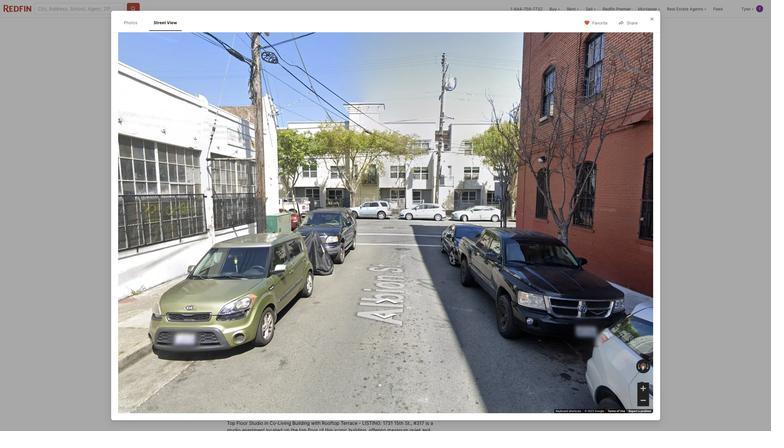 Task type: describe. For each thing, give the bounding box(es) containing it.
1 , from the left
[[254, 194, 255, 199]]

1 baths
[[302, 205, 314, 219]]

street for the rightmost street view button
[[381, 266, 390, 270]]

favorite
[[593, 20, 608, 25]]

located
[[266, 428, 283, 431]]

street for top street view button
[[245, 173, 257, 178]]

4 tab from the left
[[353, 19, 389, 33]]

0 horizontal spatial terms
[[392, 348, 401, 351]]

street view for the rightmost street view button
[[381, 266, 398, 270]]

759-
[[524, 6, 533, 11]]

1731 up the studio
[[249, 404, 264, 412]]

street view for top street view button
[[245, 173, 268, 178]]

#317
[[414, 421, 425, 426]]

about
[[227, 404, 247, 412]]

·
[[268, 362, 269, 368]]

rooftop
[[322, 421, 340, 426]]

94103
[[298, 194, 312, 199]]

feed
[[714, 6, 723, 11]]

0 horizontal spatial terms of use link
[[392, 348, 410, 351]]

13 photos
[[511, 173, 530, 178]]

0
[[277, 205, 281, 213]]

floor
[[237, 421, 248, 426]]

studio
[[249, 421, 263, 426]]

-
[[359, 421, 361, 426]]

—
[[251, 362, 256, 368]]

terrace
[[341, 421, 358, 426]]

keyboard
[[556, 410, 568, 413]]

13
[[511, 173, 516, 178]]

160
[[328, 205, 341, 213]]

co-
[[270, 421, 278, 426]]

top floor studio in co-living building with rooftop terrace - listing: 1731 15th st., #317 is a studio apartment located on the top floor of this iconic building, offering maximum quiet an
[[227, 421, 440, 431]]

share
[[627, 20, 638, 25]]

map button
[[230, 263, 250, 275]]

©
[[585, 410, 587, 413]]

2023
[[588, 410, 595, 413]]

report a map error
[[413, 348, 438, 351]]

tab list inside dialog
[[118, 14, 188, 31]]

$1,350 /mo price
[[227, 205, 263, 219]]

floor
[[308, 428, 318, 431]]

a right add
[[282, 362, 285, 368]]

map data ©2023
[[367, 348, 389, 351]]

problem
[[641, 410, 652, 413]]

living
[[278, 421, 291, 426]]

15th up $1,350
[[238, 194, 248, 199]]

satellite
[[255, 266, 274, 272]]

price
[[227, 214, 238, 219]]

directions
[[410, 266, 425, 270]]

apartment
[[242, 428, 265, 431]]

add a commute button
[[272, 362, 307, 369]]

st.,
[[405, 421, 412, 426]]

studio
[[227, 428, 241, 431]]

satellite button
[[250, 263, 279, 275]]

1 vertical spatial view
[[258, 173, 268, 178]]

francisco
[[266, 194, 287, 199]]

shortcuts
[[569, 410, 581, 413]]

1-844-759-7732 link
[[511, 6, 543, 11]]

a for request a tour
[[498, 222, 501, 228]]

ca
[[290, 194, 297, 199]]

sq
[[328, 214, 334, 219]]

premier
[[617, 6, 631, 11]]

send
[[476, 241, 488, 247]]

report for report a map error
[[413, 348, 422, 351]]

1 horizontal spatial street view button
[[373, 264, 400, 272]]

google image for terms of use
[[120, 406, 139, 414]]

ft
[[336, 214, 340, 219]]

— min · add a commute
[[251, 362, 307, 368]]

1-
[[511, 6, 514, 11]]

map region
[[216, 229, 441, 379]]

1 tab from the left
[[227, 19, 274, 33]]

844-
[[514, 6, 524, 11]]

request a tour
[[478, 222, 511, 228]]

street for tab list containing photos
[[154, 20, 166, 25]]

tour
[[502, 222, 511, 228]]

directions button
[[402, 264, 427, 272]]

1731 up request
[[480, 203, 493, 210]]

building
[[292, 421, 310, 426]]

a for report a problem
[[639, 410, 640, 413]]

request a tour button
[[456, 218, 533, 232]]

google
[[595, 410, 604, 413]]

0 vertical spatial street view button
[[232, 170, 273, 181]]

message
[[493, 241, 513, 247]]

min
[[257, 362, 266, 368]]

report for report a problem
[[629, 410, 638, 413]]

15th up tour
[[495, 203, 507, 210]]

redfin premier
[[603, 6, 631, 11]]

baths
[[302, 214, 314, 219]]

add
[[272, 362, 281, 368]]

2 tab from the left
[[274, 19, 313, 33]]

san
[[256, 194, 265, 199]]

report a problem
[[629, 410, 652, 413]]

submit search image
[[130, 6, 136, 12]]

the
[[291, 428, 298, 431]]

about 1731 15th st
[[227, 404, 288, 412]]

offering
[[369, 428, 386, 431]]

keyboard shortcuts
[[556, 410, 581, 413]]

report a map error link
[[413, 348, 438, 351]]

error
[[432, 348, 438, 351]]



Task type: vqa. For each thing, say whether or not it's contained in the screenshot.
the solar,
no



Task type: locate. For each thing, give the bounding box(es) containing it.
0 horizontal spatial tab list
[[118, 14, 188, 31]]

terms of use right ©2023
[[392, 348, 410, 351]]

street
[[154, 20, 166, 25], [245, 173, 257, 178], [381, 266, 390, 270]]

st for contact 1731 15th st
[[509, 203, 515, 210]]

on
[[284, 428, 290, 431]]

listing:
[[362, 421, 382, 426]]

redfin
[[603, 6, 615, 11]]

map left data at the left bottom of the page
[[367, 348, 373, 351]]

1-844-759-7732
[[511, 6, 543, 11]]

building,
[[349, 428, 368, 431]]

photos tab
[[119, 15, 142, 30]]

report inside dialog
[[629, 410, 638, 413]]

1731 15th st , san francisco , ca 94103
[[227, 194, 312, 199]]

15th up maximum
[[394, 421, 404, 426]]

use left the report a problem link
[[620, 410, 625, 413]]

0 vertical spatial terms
[[392, 348, 401, 351]]

of left this
[[319, 428, 324, 431]]

1 vertical spatial map
[[367, 348, 373, 351]]

top
[[299, 428, 307, 431]]

send a message button
[[456, 237, 533, 251]]

terms of use inside dialog
[[608, 410, 625, 413]]

a for report a map error
[[423, 348, 424, 351]]

0 vertical spatial use
[[405, 348, 410, 351]]

of
[[401, 348, 404, 351], [617, 410, 620, 413], [319, 428, 324, 431]]

1 horizontal spatial tab list
[[227, 18, 394, 33]]

1 vertical spatial street
[[245, 173, 257, 178]]

user photo image
[[757, 5, 764, 12]]

2 vertical spatial street view
[[381, 266, 398, 270]]

of right ©2023
[[401, 348, 404, 351]]

2 vertical spatial street
[[381, 266, 390, 270]]

1 vertical spatial st
[[509, 203, 515, 210]]

1 horizontal spatial street view
[[245, 173, 268, 178]]

share button
[[614, 17, 643, 29]]

view
[[167, 20, 177, 25], [258, 173, 268, 178], [391, 266, 398, 270]]

2 vertical spatial st
[[281, 404, 288, 412]]

1 horizontal spatial map
[[367, 348, 373, 351]]

menu bar containing map
[[230, 263, 279, 275]]

1 vertical spatial terms of use link
[[608, 410, 625, 413]]

a right is
[[431, 421, 433, 426]]

1 horizontal spatial st
[[281, 404, 288, 412]]

use
[[405, 348, 410, 351], [620, 410, 625, 413]]

1 horizontal spatial terms of use link
[[608, 410, 625, 413]]

street view inside street view tab
[[154, 20, 177, 25]]

contact
[[456, 203, 479, 210]]

0 vertical spatial view
[[167, 20, 177, 25]]

street view tab
[[149, 15, 182, 30]]

a inside dialog
[[639, 410, 640, 413]]

0 horizontal spatial map
[[235, 266, 245, 272]]

street view button
[[232, 170, 273, 181], [373, 264, 400, 272]]

0 vertical spatial street
[[154, 20, 166, 25]]

1 horizontal spatial view
[[258, 173, 268, 178]]

0 horizontal spatial street
[[154, 20, 166, 25]]

of inside dialog
[[617, 410, 620, 413]]

1 vertical spatial street view button
[[373, 264, 400, 272]]

with
[[311, 421, 321, 426]]

data
[[373, 348, 379, 351]]

use inside dialog
[[620, 410, 625, 413]]

street inside tab
[[154, 20, 166, 25]]

map
[[425, 348, 431, 351]]

1 horizontal spatial use
[[620, 410, 625, 413]]

0 horizontal spatial report
[[413, 348, 422, 351]]

report left problem
[[629, 410, 638, 413]]

terms of use link inside dialog
[[608, 410, 625, 413]]

15th up co-
[[265, 404, 280, 412]]

0 vertical spatial report
[[413, 348, 422, 351]]

tab list containing photos
[[118, 14, 188, 31]]

street view button up 'san' on the top of page
[[232, 170, 273, 181]]

0 horizontal spatial view
[[167, 20, 177, 25]]

st up tour
[[509, 203, 515, 210]]

0 horizontal spatial street view
[[154, 20, 177, 25]]

0 horizontal spatial of
[[319, 428, 324, 431]]

0 horizontal spatial street view button
[[232, 170, 273, 181]]

commute
[[286, 362, 307, 368]]

$1,350
[[227, 205, 250, 213]]

quiet
[[410, 428, 421, 431]]

iconic
[[335, 428, 348, 431]]

City, Address, School, Agent, ZIP search field
[[35, 3, 125, 15]]

tab list
[[118, 14, 188, 31], [227, 18, 394, 33]]

use left report a map error
[[405, 348, 410, 351]]

terms right the 'google'
[[608, 410, 616, 413]]

15th
[[238, 194, 248, 199], [495, 203, 507, 210], [265, 404, 280, 412], [394, 421, 404, 426]]

1 horizontal spatial of
[[401, 348, 404, 351]]

0 horizontal spatial google image
[[120, 406, 139, 414]]

2 vertical spatial view
[[391, 266, 398, 270]]

street view button left directions button
[[373, 264, 400, 272]]

1 horizontal spatial terms of use
[[608, 410, 625, 413]]

1 horizontal spatial google image
[[229, 344, 248, 352]]

report left map
[[413, 348, 422, 351]]

dialog
[[111, 11, 660, 421]]

2 , from the left
[[287, 194, 289, 199]]

report a problem link
[[629, 410, 652, 413]]

7732
[[533, 6, 543, 11]]

photos
[[517, 173, 530, 178]]

2 horizontal spatial street
[[381, 266, 390, 270]]

0 horizontal spatial st
[[249, 194, 254, 199]]

0 vertical spatial terms of use
[[392, 348, 410, 351]]

image image
[[227, 34, 446, 186], [449, 34, 540, 109], [449, 111, 540, 186]]

1 horizontal spatial terms
[[608, 410, 616, 413]]

use for terms of use link within dialog
[[620, 410, 625, 413]]

3 tab from the left
[[313, 19, 353, 33]]

a left problem
[[639, 410, 640, 413]]

0 beds
[[277, 205, 288, 219]]

request
[[478, 222, 497, 228]]

©2023
[[380, 348, 389, 351]]

1731
[[227, 194, 237, 199], [480, 203, 493, 210], [249, 404, 264, 412], [383, 421, 393, 426]]

google image for report a map error
[[229, 344, 248, 352]]

terms right ©2023
[[392, 348, 401, 351]]

0 horizontal spatial ,
[[254, 194, 255, 199]]

,
[[254, 194, 255, 199], [287, 194, 289, 199]]

2 horizontal spatial view
[[391, 266, 398, 270]]

1731 inside top floor studio in co-living building with rooftop terrace - listing: 1731 15th st., #317 is a studio apartment located on the top floor of this iconic building, offering maximum quiet an
[[383, 421, 393, 426]]

st up the living
[[281, 404, 288, 412]]

st left 'san' on the top of page
[[249, 194, 254, 199]]

0 vertical spatial street view
[[154, 20, 177, 25]]

terms of use link right ©2023
[[392, 348, 410, 351]]

0 horizontal spatial use
[[405, 348, 410, 351]]

1
[[302, 205, 305, 213]]

, left ca
[[287, 194, 289, 199]]

of right the 'google'
[[617, 410, 620, 413]]

map for map
[[235, 266, 245, 272]]

a for send a message
[[489, 241, 492, 247]]

st
[[249, 194, 254, 199], [509, 203, 515, 210], [281, 404, 288, 412]]

keyboard shortcuts button
[[556, 410, 581, 414]]

menu bar
[[230, 263, 279, 275]]

this
[[325, 428, 333, 431]]

1 vertical spatial terms
[[608, 410, 616, 413]]

street view
[[154, 20, 177, 25], [245, 173, 268, 178], [381, 266, 398, 270]]

1 vertical spatial use
[[620, 410, 625, 413]]

google image
[[229, 344, 248, 352], [120, 406, 139, 414]]

top
[[227, 421, 235, 426]]

© 2023 google
[[585, 410, 604, 413]]

0 vertical spatial google image
[[229, 344, 248, 352]]

beds
[[277, 214, 288, 219]]

map inside map popup button
[[235, 266, 245, 272]]

map entry image
[[410, 193, 439, 222]]

a inside top floor studio in co-living building with rooftop terrace - listing: 1731 15th st., #317 is a studio apartment located on the top floor of this iconic building, offering maximum quiet an
[[431, 421, 433, 426]]

2 horizontal spatial street view
[[381, 266, 398, 270]]

2 horizontal spatial of
[[617, 410, 620, 413]]

1 vertical spatial terms of use
[[608, 410, 625, 413]]

, left 'san' on the top of page
[[254, 194, 255, 199]]

1 vertical spatial report
[[629, 410, 638, 413]]

2 vertical spatial of
[[319, 428, 324, 431]]

terms inside dialog
[[608, 410, 616, 413]]

terms of use link right the 'google'
[[608, 410, 625, 413]]

1 vertical spatial street view
[[245, 173, 268, 178]]

1 horizontal spatial report
[[629, 410, 638, 413]]

15th inside top floor studio in co-living building with rooftop terrace - listing: 1731 15th st., #317 is a studio apartment located on the top floor of this iconic building, offering maximum quiet an
[[394, 421, 404, 426]]

1 horizontal spatial ,
[[287, 194, 289, 199]]

0 vertical spatial terms of use link
[[392, 348, 410, 351]]

map
[[235, 266, 245, 272], [367, 348, 373, 351]]

google image inside dialog
[[120, 406, 139, 414]]

map left satellite
[[235, 266, 245, 272]]

terms of use right the 'google'
[[608, 410, 625, 413]]

maximum
[[387, 428, 409, 431]]

0 vertical spatial of
[[401, 348, 404, 351]]

a left map
[[423, 348, 424, 351]]

photos
[[124, 20, 137, 25]]

13 photos button
[[498, 170, 535, 181]]

160 sq ft
[[328, 205, 341, 219]]

map for map data ©2023
[[367, 348, 373, 351]]

tab
[[227, 19, 274, 33], [274, 19, 313, 33], [313, 19, 353, 33], [353, 19, 389, 33]]

redfin premier button
[[600, 0, 635, 18]]

a left tour
[[498, 222, 501, 228]]

1731 up $1,350
[[227, 194, 237, 199]]

1 vertical spatial google image
[[120, 406, 139, 414]]

of inside top floor studio in co-living building with rooftop terrace - listing: 1731 15th st., #317 is a studio apartment located on the top floor of this iconic building, offering maximum quiet an
[[319, 428, 324, 431]]

dialog containing photos
[[111, 11, 660, 421]]

2 horizontal spatial st
[[509, 203, 515, 210]]

a right send
[[489, 241, 492, 247]]

0 vertical spatial map
[[235, 266, 245, 272]]

0 horizontal spatial terms of use
[[392, 348, 410, 351]]

feed button
[[710, 0, 738, 18]]

st for about 1731 15th st
[[281, 404, 288, 412]]

view inside street view tab
[[167, 20, 177, 25]]

1 horizontal spatial street
[[245, 173, 257, 178]]

contact 1731 15th st
[[456, 203, 515, 210]]

send a message
[[476, 241, 513, 247]]

/mo
[[250, 205, 263, 213]]

0 vertical spatial st
[[249, 194, 254, 199]]

use for terms of use link to the left
[[405, 348, 410, 351]]

1 vertical spatial of
[[617, 410, 620, 413]]

1731 up maximum
[[383, 421, 393, 426]]



